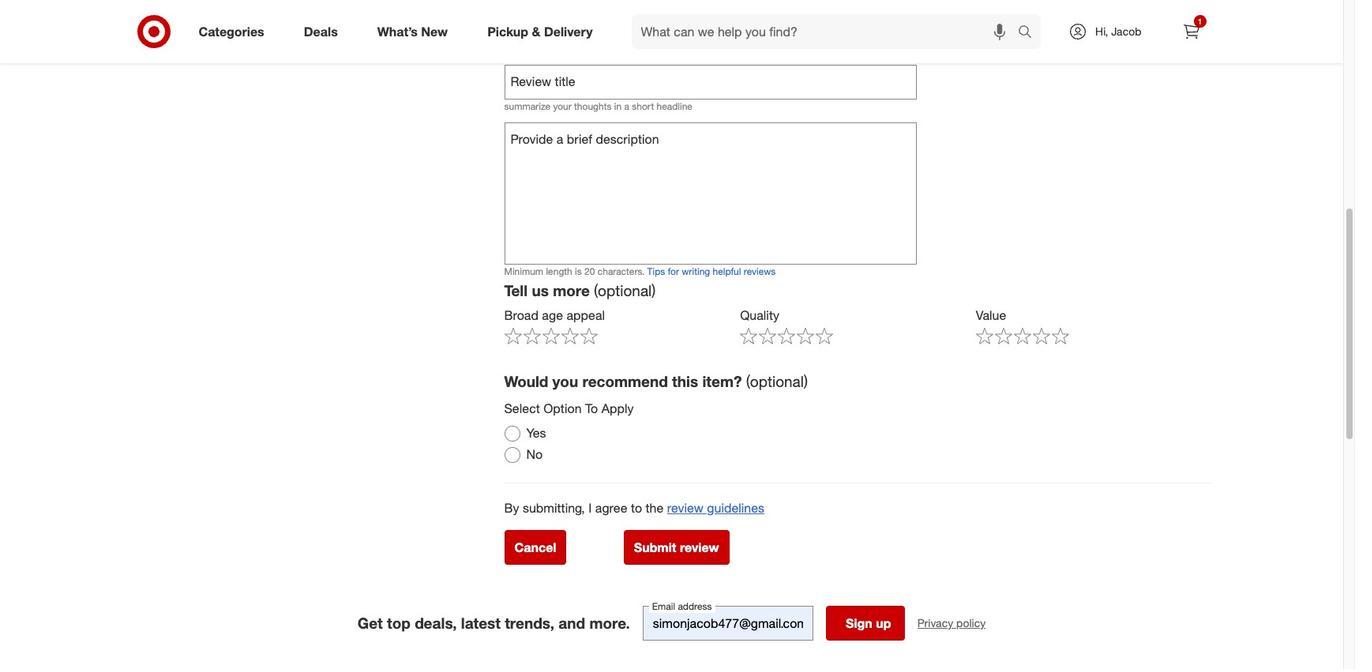 Task type: locate. For each thing, give the bounding box(es) containing it.
select option to apply
[[504, 401, 634, 417]]

would you recommend this item? (optional)
[[504, 372, 808, 390]]

more.
[[590, 614, 630, 632]]

submitting,
[[523, 500, 585, 516]]

review
[[581, 40, 628, 58], [667, 500, 704, 516], [680, 539, 719, 555]]

pickup & delivery link
[[474, 14, 613, 49]]

(optional) down characters.
[[594, 281, 656, 299]]

broad
[[504, 307, 539, 323]]

What can we help you find? suggestions appear below search field
[[632, 14, 1022, 49]]

i
[[589, 500, 592, 516]]

short
[[632, 100, 654, 112]]

jacob
[[1112, 24, 1142, 38]]

agree
[[595, 500, 628, 516]]

(optional)
[[594, 281, 656, 299], [746, 372, 808, 390]]

review down review guidelines button
[[680, 539, 719, 555]]

1
[[1198, 17, 1203, 26]]

broad age appeal
[[504, 307, 605, 323]]

1 link
[[1174, 14, 1209, 49]]

your down delivery
[[546, 40, 577, 58]]

tell us more (optional)
[[504, 281, 656, 299]]

in
[[614, 100, 622, 112]]

submit review button
[[624, 530, 730, 565]]

Yes radio
[[504, 426, 520, 441]]

categories
[[199, 23, 264, 39]]

your
[[546, 40, 577, 58], [553, 100, 572, 112]]

(optional) right item? on the right bottom
[[746, 372, 808, 390]]

your left thoughts
[[553, 100, 572, 112]]

None text field
[[504, 65, 917, 99], [504, 122, 917, 265], [643, 606, 813, 641], [504, 65, 917, 99], [504, 122, 917, 265], [643, 606, 813, 641]]

by submitting, i agree to the review guidelines
[[504, 500, 765, 516]]

sign up button
[[826, 606, 905, 641]]

1 horizontal spatial (optional)
[[746, 372, 808, 390]]

helpful
[[713, 265, 741, 277]]

write
[[504, 40, 541, 58]]

by
[[504, 500, 519, 516]]

new
[[421, 23, 448, 39]]

value
[[976, 307, 1007, 323]]

privacy
[[918, 616, 954, 629]]

select
[[504, 401, 540, 417]]

search button
[[1011, 14, 1049, 52]]

no
[[527, 446, 543, 462]]

to
[[631, 500, 642, 516]]

minimum
[[504, 265, 544, 277]]

pickup & delivery
[[488, 23, 593, 39]]

what's
[[377, 23, 418, 39]]

0 vertical spatial (optional)
[[594, 281, 656, 299]]

review down delivery
[[581, 40, 628, 58]]

delivery
[[544, 23, 593, 39]]

a
[[624, 100, 630, 112]]

search
[[1011, 25, 1049, 41]]

latest
[[461, 614, 501, 632]]

No radio
[[504, 447, 520, 463]]

2 vertical spatial review
[[680, 539, 719, 555]]

cancel link
[[504, 530, 567, 565]]

recommend
[[583, 372, 668, 390]]

item?
[[703, 372, 742, 390]]

sign
[[846, 615, 873, 631]]

review right the
[[667, 500, 704, 516]]

deals link
[[290, 14, 358, 49]]

appeal
[[567, 307, 605, 323]]

deals,
[[415, 614, 457, 632]]

guidelines
[[707, 500, 765, 516]]

is
[[575, 265, 582, 277]]

1 vertical spatial your
[[553, 100, 572, 112]]

what's new
[[377, 23, 448, 39]]

0 vertical spatial your
[[546, 40, 577, 58]]

length
[[546, 265, 573, 277]]

summarize your thoughts in a short headline
[[504, 100, 693, 112]]

yes
[[527, 425, 546, 441]]



Task type: vqa. For each thing, say whether or not it's contained in the screenshot.
171 "link"
no



Task type: describe. For each thing, give the bounding box(es) containing it.
your for summarize
[[553, 100, 572, 112]]

0 horizontal spatial (optional)
[[594, 281, 656, 299]]

get top deals, latest trends, and more.
[[358, 614, 630, 632]]

headline
[[657, 100, 693, 112]]

1 vertical spatial (optional)
[[746, 372, 808, 390]]

up
[[876, 615, 892, 631]]

review guidelines button
[[667, 499, 765, 517]]

reviews
[[744, 265, 776, 277]]

would
[[504, 372, 549, 390]]

pickup
[[488, 23, 529, 39]]

1 vertical spatial review
[[667, 500, 704, 516]]

categories link
[[185, 14, 284, 49]]

this
[[672, 372, 698, 390]]

and
[[559, 614, 586, 632]]

more
[[553, 281, 590, 299]]

apply
[[602, 401, 634, 417]]

submit review
[[634, 539, 719, 555]]

0 vertical spatial review
[[581, 40, 628, 58]]

top
[[387, 614, 411, 632]]

trends,
[[505, 614, 555, 632]]

option
[[544, 401, 582, 417]]

sign up
[[846, 615, 892, 631]]

age
[[542, 307, 563, 323]]

policy
[[957, 616, 986, 629]]

for
[[668, 265, 679, 277]]

get
[[358, 614, 383, 632]]

tips for writing helpful reviews button
[[647, 265, 776, 278]]

us
[[532, 281, 549, 299]]

your for write
[[546, 40, 577, 58]]

&
[[532, 23, 541, 39]]

quality
[[740, 307, 780, 323]]

thoughts
[[574, 100, 612, 112]]

hi,
[[1096, 24, 1109, 38]]

summarize
[[504, 100, 551, 112]]

what's new link
[[364, 14, 468, 49]]

characters.
[[598, 265, 645, 277]]

writing
[[682, 265, 710, 277]]

20
[[585, 265, 595, 277]]

hi, jacob
[[1096, 24, 1142, 38]]

the
[[646, 500, 664, 516]]

submit
[[634, 539, 677, 555]]

privacy policy
[[918, 616, 986, 629]]

review inside button
[[680, 539, 719, 555]]

you
[[553, 372, 578, 390]]

write your review
[[504, 40, 628, 58]]

privacy policy link
[[918, 615, 986, 631]]

tell
[[504, 281, 528, 299]]

cancel
[[515, 539, 557, 555]]

deals
[[304, 23, 338, 39]]

tips
[[647, 265, 665, 277]]

to
[[585, 401, 598, 417]]

minimum length is 20 characters. tips for writing helpful reviews
[[504, 265, 776, 277]]



